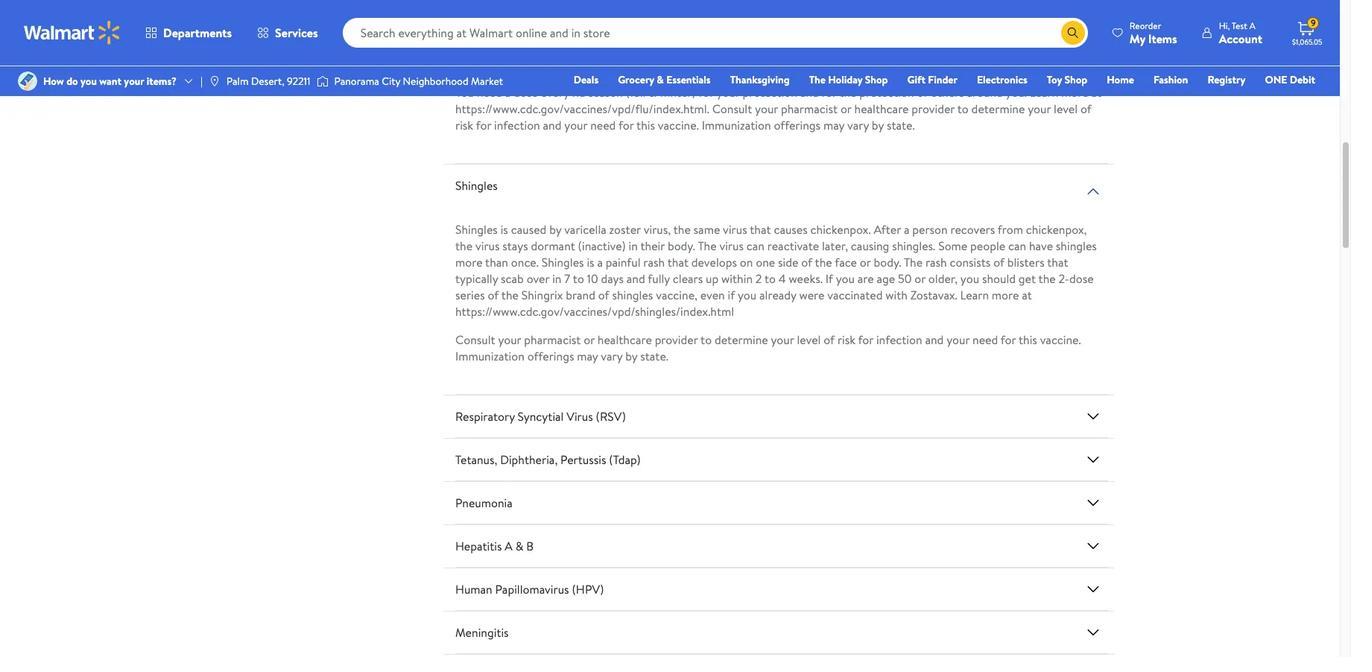 Task type: describe. For each thing, give the bounding box(es) containing it.
grocery
[[618, 72, 655, 87]]

dormant
[[531, 238, 575, 254]]

from
[[998, 221, 1024, 238]]

$1,065.05
[[1293, 37, 1323, 47]]

flu
[[572, 84, 586, 101]]

once.
[[511, 254, 539, 271]]

state. inside consult your pharmacist or healthcare provider to determine your level of risk for infection and your need for this vaccine. immunization offerings may vary by state.
[[641, 348, 669, 365]]

(hpv)
[[572, 582, 604, 598]]

at inside you need a dose every flu season (fall & winter) for your protection and for the protection of others around you. learn more at https://www.cdc.gov/vaccines/vpd/flu/index.html. consult your pharmacist or healthcare provider to determine your level of risk for infection and your need for this vaccine. immunization offerings may vary by state.
[[1092, 84, 1102, 101]]

departments
[[163, 25, 232, 41]]

1 vertical spatial shingles
[[612, 287, 653, 303]]

or inside you need a dose every flu season (fall & winter) for your protection and for the protection of others around you. learn more at https://www.cdc.gov/vaccines/vpd/flu/index.html. consult your pharmacist or healthcare provider to determine your level of risk for infection and your need for this vaccine. immunization offerings may vary by state.
[[841, 101, 852, 117]]

offerings inside you need a dose every flu season (fall & winter) for your protection and for the protection of others around you. learn more at https://www.cdc.gov/vaccines/vpd/flu/index.html. consult your pharmacist or healthcare provider to determine your level of risk for infection and your need for this vaccine. immunization offerings may vary by state.
[[774, 117, 821, 134]]

how do you want your items?
[[43, 74, 177, 89]]

winter)
[[659, 84, 696, 101]]

on
[[740, 254, 753, 271]]

2 vertical spatial shingles
[[542, 254, 584, 271]]

gift finder link
[[901, 72, 965, 88]]

your right want
[[124, 74, 144, 89]]

meningitis
[[455, 625, 509, 641]]

get
[[1019, 271, 1036, 287]]

virus right same
[[723, 221, 747, 238]]

days
[[601, 271, 624, 287]]

consists
[[950, 254, 991, 271]]

meningitis image
[[1085, 624, 1103, 642]]

of right 10
[[598, 287, 610, 303]]

consult inside you need a dose every flu season (fall & winter) for your protection and for the protection of others around you. learn more at https://www.cdc.gov/vaccines/vpd/flu/index.html. consult your pharmacist or healthcare provider to determine your level of risk for infection and your need for this vaccine. immunization offerings may vary by state.
[[712, 101, 752, 117]]

reorder
[[1130, 19, 1162, 32]]

flu image
[[1085, 46, 1103, 63]]

consult inside consult your pharmacist or healthcare provider to determine your level of risk for infection and your need for this vaccine. immunization offerings may vary by state.
[[455, 332, 495, 348]]

your down zostavax. at the top of page
[[947, 332, 970, 348]]

of right side
[[802, 254, 813, 271]]

to right '2'
[[765, 271, 776, 287]]

this inside consult your pharmacist or healthcare provider to determine your level of risk for infection and your need for this vaccine. immunization offerings may vary by state.
[[1019, 332, 1038, 348]]

0 horizontal spatial more
[[455, 254, 483, 271]]

by inside you need a dose every flu season (fall & winter) for your protection and for the protection of others around you. learn more at https://www.cdc.gov/vaccines/vpd/flu/index.html. consult your pharmacist or healthcare provider to determine your level of risk for infection and your need for this vaccine. immunization offerings may vary by state.
[[872, 117, 884, 134]]

of down toy shop link
[[1081, 101, 1092, 117]]

1 shop from the left
[[865, 72, 888, 87]]

your right you.
[[1028, 101, 1051, 117]]

want
[[99, 74, 122, 89]]

home link
[[1101, 72, 1141, 88]]

0 horizontal spatial body.
[[668, 238, 696, 254]]

series
[[455, 287, 485, 303]]

same
[[694, 221, 720, 238]]

shingles for shingles
[[455, 178, 498, 194]]

hi, test a account
[[1219, 19, 1263, 47]]

infection inside you need a dose every flu season (fall & winter) for your protection and for the protection of others around you. learn more at https://www.cdc.gov/vaccines/vpd/flu/index.html. consult your pharmacist or healthcare provider to determine your level of risk for infection and your need for this vaccine. immunization offerings may vary by state.
[[494, 117, 540, 134]]

one debit walmart+
[[1265, 72, 1316, 108]]

human papillomavirus (hpv) image
[[1085, 581, 1103, 599]]

0 horizontal spatial the
[[698, 238, 717, 254]]

painful
[[606, 254, 641, 271]]

zostavax.
[[911, 287, 958, 303]]

9 $1,065.05
[[1293, 17, 1323, 47]]

thanksgiving
[[730, 72, 790, 87]]

at inside shingles is caused by varicella zoster virus, the same virus that causes chickenpox. after a person recovers from chickenpox, the virus stays dormant (inactive) in their body. the virus can reactivate later, causing shingles. some people can have shingles more than once. shingles is a painful rash that develops on one side of the face or body. the rash consists of blisters that typically scab over in 7 to 10 days and fully clears up within 2 to 4 weeks. if you are age 50 or older, you should get the 2-dose series of the shingrix brand of shingles vaccine, even if you already were vaccinated with zostavax. learn more at https://www.cdc.gov/vaccines/vpd/shingles/index.html
[[1022, 287, 1032, 303]]

zoster
[[610, 221, 641, 238]]

1 vertical spatial is
[[587, 254, 595, 271]]

2 vertical spatial more
[[992, 287, 1019, 303]]

palm
[[227, 74, 249, 89]]

1 can from the left
[[747, 238, 765, 254]]

fashion
[[1154, 72, 1189, 87]]

one
[[1265, 72, 1288, 87]]

of right series
[[488, 287, 499, 303]]

1 horizontal spatial in
[[629, 238, 638, 254]]

typically
[[455, 271, 498, 287]]

respiratory syncytial virus (rsv) image
[[1085, 408, 1103, 426]]

thanksgiving link
[[724, 72, 797, 88]]

1 vertical spatial need
[[591, 117, 616, 134]]

around
[[967, 84, 1003, 101]]

items
[[1149, 30, 1178, 47]]

walmart image
[[24, 21, 121, 45]]

your right essentials
[[717, 84, 740, 101]]

already
[[760, 287, 797, 303]]

or right face
[[860, 254, 871, 271]]

virus left stays
[[476, 238, 500, 254]]

 image for how
[[18, 72, 37, 91]]

or right the 50
[[915, 271, 926, 287]]

the left same
[[674, 221, 691, 238]]

1 protection from the left
[[743, 84, 798, 101]]

walmart+ link
[[1265, 92, 1323, 109]]

provider inside consult your pharmacist or healthcare provider to determine your level of risk for infection and your need for this vaccine. immunization offerings may vary by state.
[[655, 332, 698, 348]]

departments button
[[133, 15, 245, 51]]

diphtheria,
[[500, 452, 558, 468]]

tetanus,
[[455, 452, 498, 468]]

search icon image
[[1067, 27, 1079, 39]]

of inside consult your pharmacist or healthcare provider to determine your level of risk for infection and your need for this vaccine. immunization offerings may vary by state.
[[824, 332, 835, 348]]

state. inside you need a dose every flu season (fall & winter) for your protection and for the protection of others around you. learn more at https://www.cdc.gov/vaccines/vpd/flu/index.html. consult your pharmacist or healthcare provider to determine your level of risk for infection and your need for this vaccine. immunization offerings may vary by state.
[[887, 117, 915, 134]]

1 vertical spatial in
[[553, 271, 562, 287]]

gift
[[908, 72, 926, 87]]

immunization inside consult your pharmacist or healthcare provider to determine your level of risk for infection and your need for this vaccine. immunization offerings may vary by state.
[[455, 348, 525, 365]]

one debit link
[[1259, 72, 1323, 88]]

shingles image
[[1085, 183, 1103, 201]]

essentials
[[667, 72, 711, 87]]

toy shop link
[[1041, 72, 1095, 88]]

1 horizontal spatial that
[[750, 221, 771, 238]]

of left finder at the right
[[917, 84, 928, 101]]

your down thanksgiving link
[[755, 101, 778, 117]]

are
[[858, 271, 874, 287]]

healthcare inside consult your pharmacist or healthcare provider to determine your level of risk for infection and your need for this vaccine. immunization offerings may vary by state.
[[598, 332, 652, 348]]

reorder my items
[[1130, 19, 1178, 47]]

one
[[756, 254, 775, 271]]

provider inside you need a dose every flu season (fall & winter) for your protection and for the protection of others around you. learn more at https://www.cdc.gov/vaccines/vpd/flu/index.html. consult your pharmacist or healthcare provider to determine your level of risk for infection and your need for this vaccine. immunization offerings may vary by state.
[[912, 101, 955, 117]]

virus
[[567, 409, 593, 425]]

papillomavirus
[[495, 582, 569, 598]]

finder
[[928, 72, 958, 87]]

to right 7
[[573, 271, 584, 287]]

2
[[756, 271, 762, 287]]

for right winter)
[[699, 84, 714, 101]]

2 horizontal spatial that
[[1048, 254, 1069, 271]]

the up the typically
[[455, 238, 473, 254]]

recovers
[[951, 221, 995, 238]]

(fall
[[626, 84, 646, 101]]

clears
[[673, 271, 703, 287]]

a inside you need a dose every flu season (fall & winter) for your protection and for the protection of others around you. learn more at https://www.cdc.gov/vaccines/vpd/flu/index.html. consult your pharmacist or healthcare provider to determine your level of risk for infection and your need for this vaccine. immunization offerings may vary by state.
[[505, 84, 511, 101]]

0 horizontal spatial need
[[477, 84, 502, 101]]

respiratory
[[455, 409, 515, 425]]

0 horizontal spatial &
[[516, 538, 524, 555]]

every
[[541, 84, 569, 101]]

reactivate
[[768, 238, 819, 254]]

2 can from the left
[[1009, 238, 1027, 254]]

and down every
[[543, 117, 562, 134]]

registry link
[[1201, 72, 1253, 88]]

pertussis
[[561, 452, 606, 468]]

10
[[587, 271, 598, 287]]

50
[[898, 271, 912, 287]]

2 protection from the left
[[860, 84, 914, 101]]

deals
[[574, 72, 599, 87]]

city
[[382, 74, 401, 89]]

1 horizontal spatial a
[[597, 254, 603, 271]]

shingles is caused by varicella zoster virus, the same virus that causes chickenpox. after a person recovers from chickenpox, the virus stays dormant (inactive) in their body. the virus can reactivate later, causing shingles. some people can have shingles more than once. shingles is a painful rash that develops on one side of the face or body. the rash consists of blisters that typically scab over in 7 to 10 days and fully clears up within 2 to 4 weeks. if you are age 50 or older, you should get the 2-dose series of the shingrix brand of shingles vaccine, even if you already were vaccinated with zostavax. learn more at https://www.cdc.gov/vaccines/vpd/shingles/index.html
[[455, 221, 1097, 320]]

pharmacist inside you need a dose every flu season (fall & winter) for your protection and for the protection of others around you. learn more at https://www.cdc.gov/vaccines/vpd/flu/index.html. consult your pharmacist or healthcare provider to determine your level of risk for infection and your need for this vaccine. immunization offerings may vary by state.
[[781, 101, 838, 117]]

2 horizontal spatial the
[[904, 254, 923, 271]]

grocery & essentials
[[618, 72, 711, 87]]

others
[[931, 84, 964, 101]]

you.
[[1006, 84, 1027, 101]]

dose inside shingles is caused by varicella zoster virus, the same virus that causes chickenpox. after a person recovers from chickenpox, the virus stays dormant (inactive) in their body. the virus can reactivate later, causing shingles. some people can have shingles more than once. shingles is a painful rash that develops on one side of the face or body. the rash consists of blisters that typically scab over in 7 to 10 days and fully clears up within 2 to 4 weeks. if you are age 50 or older, you should get the 2-dose series of the shingrix brand of shingles vaccine, even if you already were vaccinated with zostavax. learn more at https://www.cdc.gov/vaccines/vpd/shingles/index.html
[[1070, 271, 1094, 287]]

toy shop
[[1047, 72, 1088, 87]]

your down the scab
[[498, 332, 521, 348]]

desert,
[[251, 74, 285, 89]]

and inside shingles is caused by varicella zoster virus, the same virus that causes chickenpox. after a person recovers from chickenpox, the virus stays dormant (inactive) in their body. the virus can reactivate later, causing shingles. some people can have shingles more than once. shingles is a painful rash that develops on one side of the face or body. the rash consists of blisters that typically scab over in 7 to 10 days and fully clears up within 2 to 4 weeks. if you are age 50 or older, you should get the 2-dose series of the shingrix brand of shingles vaccine, even if you already were vaccinated with zostavax. learn more at https://www.cdc.gov/vaccines/vpd/shingles/index.html
[[627, 271, 645, 287]]

over
[[527, 271, 550, 287]]

 image for panorama
[[317, 74, 328, 89]]

later,
[[822, 238, 848, 254]]

more inside you need a dose every flu season (fall & winter) for your protection and for the protection of others around you. learn more at https://www.cdc.gov/vaccines/vpd/flu/index.html. consult your pharmacist or healthcare provider to determine your level of risk for infection and your need for this vaccine. immunization offerings may vary by state.
[[1062, 84, 1089, 101]]

this inside you need a dose every flu season (fall & winter) for your protection and for the protection of others around you. learn more at https://www.cdc.gov/vaccines/vpd/flu/index.html. consult your pharmacist or healthcare provider to determine your level of risk for infection and your need for this vaccine. immunization offerings may vary by state.
[[637, 117, 655, 134]]

causing
[[851, 238, 890, 254]]



Task type: locate. For each thing, give the bounding box(es) containing it.
0 horizontal spatial is
[[501, 221, 508, 238]]

state. down gift
[[887, 117, 915, 134]]

0 vertical spatial healthcare
[[855, 101, 909, 117]]

1 vertical spatial by
[[550, 221, 562, 238]]

1 horizontal spatial risk
[[838, 332, 856, 348]]

the left holiday
[[809, 72, 826, 87]]

1 horizontal spatial immunization
[[702, 117, 771, 134]]

& inside you need a dose every flu season (fall & winter) for your protection and for the protection of others around you. learn more at https://www.cdc.gov/vaccines/vpd/flu/index.html. consult your pharmacist or healthcare provider to determine your level of risk for infection and your need for this vaccine. immunization offerings may vary by state.
[[649, 84, 657, 101]]

the left face
[[815, 254, 832, 271]]

1 horizontal spatial shingles
[[1056, 238, 1097, 254]]

need down should
[[973, 332, 998, 348]]

account
[[1219, 30, 1263, 47]]

1 horizontal spatial more
[[992, 287, 1019, 303]]

1 horizontal spatial the
[[809, 72, 826, 87]]

0 horizontal spatial risk
[[455, 117, 473, 134]]

92211
[[287, 74, 311, 89]]

were
[[800, 287, 825, 303]]

1 vertical spatial determine
[[715, 332, 768, 348]]

shingles up 2-
[[1056, 238, 1097, 254]]

determine down if
[[715, 332, 768, 348]]

0 vertical spatial more
[[1062, 84, 1089, 101]]

0 horizontal spatial by
[[550, 221, 562, 238]]

to inside you need a dose every flu season (fall & winter) for your protection and for the protection of others around you. learn more at https://www.cdc.gov/vaccines/vpd/flu/index.html. consult your pharmacist or healthcare provider to determine your level of risk for infection and your need for this vaccine. immunization offerings may vary by state.
[[958, 101, 969, 117]]

need right you
[[477, 84, 502, 101]]

healthcare down the holiday shop
[[855, 101, 909, 117]]

a left b
[[505, 538, 513, 555]]

at left 'home'
[[1092, 84, 1102, 101]]

1 horizontal spatial state.
[[887, 117, 915, 134]]

level down were
[[797, 332, 821, 348]]

1 horizontal spatial is
[[587, 254, 595, 271]]

develops
[[692, 254, 737, 271]]

2 horizontal spatial &
[[657, 72, 664, 87]]

chickenpox.
[[811, 221, 871, 238]]

1 horizontal spatial need
[[591, 117, 616, 134]]

offerings inside consult your pharmacist or healthcare provider to determine your level of risk for infection and your need for this vaccine. immunization offerings may vary by state.
[[528, 348, 574, 365]]

healthcare inside you need a dose every flu season (fall & winter) for your protection and for the protection of others around you. learn more at https://www.cdc.gov/vaccines/vpd/flu/index.html. consult your pharmacist or healthcare provider to determine your level of risk for infection and your need for this vaccine. immunization offerings may vary by state.
[[855, 101, 909, 117]]

by
[[872, 117, 884, 134], [550, 221, 562, 238], [626, 348, 638, 365]]

1 horizontal spatial determine
[[972, 101, 1025, 117]]

0 vertical spatial in
[[629, 238, 638, 254]]

vary inside consult your pharmacist or healthcare provider to determine your level of risk for infection and your need for this vaccine. immunization offerings may vary by state.
[[601, 348, 623, 365]]

level inside you need a dose every flu season (fall & winter) for your protection and for the protection of others around you. learn more at https://www.cdc.gov/vaccines/vpd/flu/index.html. consult your pharmacist or healthcare provider to determine your level of risk for infection and your need for this vaccine. immunization offerings may vary by state.
[[1054, 101, 1078, 117]]

0 vertical spatial is
[[501, 221, 508, 238]]

& left b
[[516, 538, 524, 555]]

this down (fall
[[637, 117, 655, 134]]

immunization down thanksgiving
[[702, 117, 771, 134]]

by inside consult your pharmacist or healthcare provider to determine your level of risk for infection and your need for this vaccine. immunization offerings may vary by state.
[[626, 348, 638, 365]]

1 vertical spatial more
[[455, 254, 483, 271]]

and down zostavax. at the top of page
[[925, 332, 944, 348]]

do
[[66, 74, 78, 89]]

pharmacist down 'shingrix'
[[524, 332, 581, 348]]

fully
[[648, 271, 670, 287]]

2 shop from the left
[[1065, 72, 1088, 87]]

risk inside you need a dose every flu season (fall & winter) for your protection and for the protection of others around you. learn more at https://www.cdc.gov/vaccines/vpd/flu/index.html. consult your pharmacist or healthcare provider to determine your level of risk for infection and your need for this vaccine. immunization offerings may vary by state.
[[455, 117, 473, 134]]

0 vertical spatial this
[[637, 117, 655, 134]]

dose left every
[[514, 84, 538, 101]]

0 horizontal spatial this
[[637, 117, 655, 134]]

0 horizontal spatial shingles
[[612, 287, 653, 303]]

1 horizontal spatial may
[[824, 117, 845, 134]]

at right should
[[1022, 287, 1032, 303]]

0 horizontal spatial in
[[553, 271, 562, 287]]

 image
[[18, 72, 37, 91], [317, 74, 328, 89]]

chickenpox,
[[1026, 221, 1087, 238]]

varicella
[[564, 221, 607, 238]]

infection down the market
[[494, 117, 540, 134]]

vaccine. down 2-
[[1040, 332, 1081, 348]]

vary inside you need a dose every flu season (fall & winter) for your protection and for the protection of others around you. learn more at https://www.cdc.gov/vaccines/vpd/flu/index.html. consult your pharmacist or healthcare provider to determine your level of risk for infection and your need for this vaccine. immunization offerings may vary by state.
[[848, 117, 869, 134]]

level down toy shop at the right top of the page
[[1054, 101, 1078, 117]]

can left have
[[1009, 238, 1027, 254]]

learn inside shingles is caused by varicella zoster virus, the same virus that causes chickenpox. after a person recovers from chickenpox, the virus stays dormant (inactive) in their body. the virus can reactivate later, causing shingles. some people can have shingles more than once. shingles is a painful rash that develops on one side of the face or body. the rash consists of blisters that typically scab over in 7 to 10 days and fully clears up within 2 to 4 weeks. if you are age 50 or older, you should get the 2-dose series of the shingrix brand of shingles vaccine, even if you already were vaccinated with zostavax. learn more at https://www.cdc.gov/vaccines/vpd/shingles/index.html
[[961, 287, 989, 303]]

0 horizontal spatial may
[[577, 348, 598, 365]]

1 vertical spatial state.
[[641, 348, 669, 365]]

2 vertical spatial a
[[597, 254, 603, 271]]

2 rash from the left
[[926, 254, 947, 271]]

for
[[699, 84, 714, 101], [822, 84, 837, 101], [476, 117, 491, 134], [619, 117, 634, 134], [858, 332, 874, 348], [1001, 332, 1016, 348]]

the up up
[[698, 238, 717, 254]]

2 horizontal spatial need
[[973, 332, 998, 348]]

1 horizontal spatial vaccine.
[[1040, 332, 1081, 348]]

0 vertical spatial determine
[[972, 101, 1025, 117]]

and left holiday
[[800, 84, 819, 101]]

is left the caused
[[501, 221, 508, 238]]

learn inside you need a dose every flu season (fall & winter) for your protection and for the protection of others around you. learn more at https://www.cdc.gov/vaccines/vpd/flu/index.html. consult your pharmacist or healthcare provider to determine your level of risk for infection and your need for this vaccine. immunization offerings may vary by state.
[[1030, 84, 1059, 101]]

0 horizontal spatial  image
[[18, 72, 37, 91]]

shingles.
[[892, 238, 936, 254]]

in left their at the left
[[629, 238, 638, 254]]

of
[[917, 84, 928, 101], [1081, 101, 1092, 117], [802, 254, 813, 271], [994, 254, 1005, 271], [488, 287, 499, 303], [598, 287, 610, 303], [824, 332, 835, 348]]

services
[[275, 25, 318, 41]]

of down were
[[824, 332, 835, 348]]

provider
[[912, 101, 955, 117], [655, 332, 698, 348]]

of left the blisters
[[994, 254, 1005, 271]]

registry
[[1208, 72, 1246, 87]]

1 vertical spatial a
[[904, 221, 910, 238]]

vaccine. inside you need a dose every flu season (fall & winter) for your protection and for the protection of others around you. learn more at https://www.cdc.gov/vaccines/vpd/flu/index.html. consult your pharmacist or healthcare provider to determine your level of risk for infection and your need for this vaccine. immunization offerings may vary by state.
[[658, 117, 699, 134]]

|
[[201, 74, 203, 89]]

vaccine,
[[656, 287, 698, 303]]

season
[[588, 84, 623, 101]]

0 vertical spatial offerings
[[774, 117, 821, 134]]

pharmacist down holiday
[[781, 101, 838, 117]]

0 horizontal spatial infection
[[494, 117, 540, 134]]

1 vertical spatial a
[[505, 538, 513, 555]]

1 horizontal spatial offerings
[[774, 117, 821, 134]]

hepatitis a & b image
[[1085, 538, 1103, 555]]

0 horizontal spatial consult
[[455, 332, 495, 348]]

by right the caused
[[550, 221, 562, 238]]

1 horizontal spatial dose
[[1070, 271, 1094, 287]]

1 horizontal spatial a
[[1250, 19, 1256, 32]]

1 vertical spatial consult
[[455, 332, 495, 348]]

healthcare down https://www.cdc.gov/vaccines/vpd/shingles/index.html
[[598, 332, 652, 348]]

more down flu image
[[1062, 84, 1089, 101]]

0 horizontal spatial protection
[[743, 84, 798, 101]]

in left 7
[[553, 271, 562, 287]]

to
[[958, 101, 969, 117], [573, 271, 584, 287], [765, 271, 776, 287], [701, 332, 712, 348]]

1 rash from the left
[[644, 254, 665, 271]]

https://www.cdc.gov/vaccines/vpd/shingles/index.html
[[455, 303, 734, 320]]

electronics
[[977, 72, 1028, 87]]

1 horizontal spatial this
[[1019, 332, 1038, 348]]

0 vertical spatial may
[[824, 117, 845, 134]]

hepatitis
[[455, 538, 502, 555]]

or inside consult your pharmacist or healthcare provider to determine your level of risk for infection and your need for this vaccine. immunization offerings may vary by state.
[[584, 332, 595, 348]]

is
[[501, 221, 508, 238], [587, 254, 595, 271]]

0 vertical spatial a
[[1250, 19, 1256, 32]]

older,
[[929, 271, 958, 287]]

0 horizontal spatial at
[[1022, 287, 1032, 303]]

(rsv)
[[596, 409, 626, 425]]

more down the blisters
[[992, 287, 1019, 303]]

than
[[485, 254, 508, 271]]

learn
[[1030, 84, 1059, 101], [961, 287, 989, 303]]

that right the blisters
[[1048, 254, 1069, 271]]

 image right the 92211
[[317, 74, 328, 89]]

toy
[[1047, 72, 1062, 87]]

(inactive)
[[578, 238, 626, 254]]

for right thanksgiving link
[[822, 84, 837, 101]]

infection down with
[[877, 332, 923, 348]]

need inside consult your pharmacist or healthcare provider to determine your level of risk for infection and your need for this vaccine. immunization offerings may vary by state.
[[973, 332, 998, 348]]

risk down you
[[455, 117, 473, 134]]

home
[[1107, 72, 1135, 87]]

and inside consult your pharmacist or healthcare provider to determine your level of risk for infection and your need for this vaccine. immunization offerings may vary by state.
[[925, 332, 944, 348]]

person
[[913, 221, 948, 238]]

1 horizontal spatial body.
[[874, 254, 902, 271]]

1 horizontal spatial &
[[649, 84, 657, 101]]

offerings
[[774, 117, 821, 134], [528, 348, 574, 365]]

dose inside you need a dose every flu season (fall & winter) for your protection and for the protection of others around you. learn more at https://www.cdc.gov/vaccines/vpd/flu/index.html. consult your pharmacist or healthcare provider to determine your level of risk for infection and your need for this vaccine. immunization offerings may vary by state.
[[514, 84, 538, 101]]

you
[[81, 74, 97, 89], [836, 271, 855, 287], [961, 271, 980, 287], [738, 287, 757, 303]]

provider down vaccine,
[[655, 332, 698, 348]]

to inside consult your pharmacist or healthcare provider to determine your level of risk for infection and your need for this vaccine. immunization offerings may vary by state.
[[701, 332, 712, 348]]

a left "painful"
[[597, 254, 603, 271]]

by inside shingles is caused by varicella zoster virus, the same virus that causes chickenpox. after a person recovers from chickenpox, the virus stays dormant (inactive) in their body. the virus can reactivate later, causing shingles. some people can have shingles more than once. shingles is a painful rash that develops on one side of the face or body. the rash consists of blisters that typically scab over in 7 to 10 days and fully clears up within 2 to 4 weeks. if you are age 50 or older, you should get the 2-dose series of the shingrix brand of shingles vaccine, even if you already were vaccinated with zostavax. learn more at https://www.cdc.gov/vaccines/vpd/shingles/index.html
[[550, 221, 562, 238]]

flu
[[455, 40, 471, 57]]

holiday
[[828, 72, 863, 87]]

0 vertical spatial vary
[[848, 117, 869, 134]]

more left than
[[455, 254, 483, 271]]

consult down series
[[455, 332, 495, 348]]

infection inside consult your pharmacist or healthcare provider to determine your level of risk for infection and your need for this vaccine. immunization offerings may vary by state.
[[877, 332, 923, 348]]

their
[[641, 238, 665, 254]]

the
[[840, 84, 857, 101], [674, 221, 691, 238], [455, 238, 473, 254], [815, 254, 832, 271], [1039, 271, 1056, 287], [502, 287, 519, 303]]

1 horizontal spatial healthcare
[[855, 101, 909, 117]]

learn down consists
[[961, 287, 989, 303]]

palm desert, 92211
[[227, 74, 311, 89]]

human papillomavirus (hpv)
[[455, 582, 604, 598]]

this down get
[[1019, 332, 1038, 348]]

0 horizontal spatial vaccine.
[[658, 117, 699, 134]]

is left "days"
[[587, 254, 595, 271]]

0 horizontal spatial a
[[505, 538, 513, 555]]

or down holiday
[[841, 101, 852, 117]]

1 horizontal spatial protection
[[860, 84, 914, 101]]

2 horizontal spatial a
[[904, 221, 910, 238]]

the left 'shingrix'
[[502, 287, 519, 303]]

vaccine. down winter)
[[658, 117, 699, 134]]

to down even
[[701, 332, 712, 348]]

risk down vaccinated
[[838, 332, 856, 348]]

human
[[455, 582, 493, 598]]

a inside "hi, test a account"
[[1250, 19, 1256, 32]]

0 horizontal spatial state.
[[641, 348, 669, 365]]

body.
[[668, 238, 696, 254], [874, 254, 902, 271]]

0 vertical spatial pharmacist
[[781, 101, 838, 117]]

consult down thanksgiving link
[[712, 101, 752, 117]]

Walmart Site-Wide search field
[[343, 18, 1088, 48]]

1 vertical spatial offerings
[[528, 348, 574, 365]]

the holiday shop link
[[803, 72, 895, 88]]

may
[[824, 117, 845, 134], [577, 348, 598, 365]]

level inside consult your pharmacist or healthcare provider to determine your level of risk for infection and your need for this vaccine. immunization offerings may vary by state.
[[797, 332, 821, 348]]

virus up within on the right top of the page
[[720, 238, 744, 254]]

a right test
[[1250, 19, 1256, 32]]

hi,
[[1219, 19, 1230, 32]]

0 horizontal spatial shop
[[865, 72, 888, 87]]

shingles
[[1056, 238, 1097, 254], [612, 287, 653, 303]]

immunization up respiratory
[[455, 348, 525, 365]]

caused
[[511, 221, 547, 238]]

determine inside you need a dose every flu season (fall & winter) for your protection and for the protection of others around you. learn more at https://www.cdc.gov/vaccines/vpd/flu/index.html. consult your pharmacist or healthcare provider to determine your level of risk for infection and your need for this vaccine. immunization offerings may vary by state.
[[972, 101, 1025, 117]]

fashion link
[[1147, 72, 1195, 88]]

Search search field
[[343, 18, 1088, 48]]

1 horizontal spatial shop
[[1065, 72, 1088, 87]]

vaccine. inside consult your pharmacist or healthcare provider to determine your level of risk for infection and your need for this vaccine. immunization offerings may vary by state.
[[1040, 332, 1081, 348]]

a right after
[[904, 221, 910, 238]]

provider down gift finder 'link'
[[912, 101, 955, 117]]

for down vaccinated
[[858, 332, 874, 348]]

virus,
[[644, 221, 671, 238]]

& right grocery at the top of page
[[657, 72, 664, 87]]

1 horizontal spatial infection
[[877, 332, 923, 348]]

1 horizontal spatial rash
[[926, 254, 947, 271]]

a
[[505, 84, 511, 101], [904, 221, 910, 238], [597, 254, 603, 271]]

consult your pharmacist or healthcare provider to determine your level of risk for infection and your need for this vaccine. immunization offerings may vary by state.
[[455, 332, 1081, 365]]

gift finder
[[908, 72, 958, 87]]

0 vertical spatial by
[[872, 117, 884, 134]]

& right (fall
[[649, 84, 657, 101]]

1 horizontal spatial consult
[[712, 101, 752, 117]]

1 vertical spatial may
[[577, 348, 598, 365]]

grocery & essentials link
[[611, 72, 718, 88]]

0 vertical spatial level
[[1054, 101, 1078, 117]]

1 horizontal spatial vary
[[848, 117, 869, 134]]

weeks.
[[789, 271, 823, 287]]

may down https://www.cdc.gov/vaccines/vpd/shingles/index.html
[[577, 348, 598, 365]]

1 horizontal spatial learn
[[1030, 84, 1059, 101]]

and left fully
[[627, 271, 645, 287]]

up
[[706, 271, 719, 287]]

can up '2'
[[747, 238, 765, 254]]

for down the market
[[476, 117, 491, 134]]

0 horizontal spatial offerings
[[528, 348, 574, 365]]

by down the holiday shop
[[872, 117, 884, 134]]

0 vertical spatial infection
[[494, 117, 540, 134]]

vary down the holiday shop link
[[848, 117, 869, 134]]

2 vertical spatial need
[[973, 332, 998, 348]]

after
[[874, 221, 901, 238]]

deals link
[[567, 72, 605, 88]]

shingles for shingles is caused by varicella zoster virus, the same virus that causes chickenpox. after a person recovers from chickenpox, the virus stays dormant (inactive) in their body. the virus can reactivate later, causing shingles. some people can have shingles more than once. shingles is a painful rash that develops on one side of the face or body. the rash consists of blisters that typically scab over in 7 to 10 days and fully clears up within 2 to 4 weeks. if you are age 50 or older, you should get the 2-dose series of the shingrix brand of shingles vaccine, even if you already were vaccinated with zostavax. learn more at https://www.cdc.gov/vaccines/vpd/shingles/index.html
[[455, 221, 498, 238]]

0 vertical spatial risk
[[455, 117, 473, 134]]

electronics link
[[971, 72, 1035, 88]]

1 horizontal spatial at
[[1092, 84, 1102, 101]]

0 horizontal spatial learn
[[961, 287, 989, 303]]

should
[[982, 271, 1016, 287]]

0 vertical spatial shingles
[[455, 178, 498, 194]]

vary down https://www.cdc.gov/vaccines/vpd/shingles/index.html
[[601, 348, 623, 365]]

may down holiday
[[824, 117, 845, 134]]

that left causes
[[750, 221, 771, 238]]

the left 2-
[[1039, 271, 1056, 287]]

0 horizontal spatial immunization
[[455, 348, 525, 365]]

 image
[[209, 75, 221, 87]]

 image left "how"
[[18, 72, 37, 91]]

tetanus, diphtheria, pertussis (tdap) image
[[1085, 451, 1103, 469]]

offerings down thanksgiving link
[[774, 117, 821, 134]]

shingrix
[[522, 287, 563, 303]]

2-
[[1059, 271, 1070, 287]]

1 vertical spatial pharmacist
[[524, 332, 581, 348]]

1 vertical spatial immunization
[[455, 348, 525, 365]]

0 horizontal spatial vary
[[601, 348, 623, 365]]

&
[[657, 72, 664, 87], [649, 84, 657, 101], [516, 538, 524, 555]]

the right 'age'
[[904, 254, 923, 271]]

need down season
[[591, 117, 616, 134]]

more
[[1062, 84, 1089, 101], [455, 254, 483, 271], [992, 287, 1019, 303]]

risk inside consult your pharmacist or healthcare provider to determine your level of risk for infection and your need for this vaccine. immunization offerings may vary by state.
[[838, 332, 856, 348]]

your down already
[[771, 332, 794, 348]]

have
[[1030, 238, 1053, 254]]

panorama city neighborhood market
[[334, 74, 503, 89]]

may inside you need a dose every flu season (fall & winter) for your protection and for the protection of others around you. learn more at https://www.cdc.gov/vaccines/vpd/flu/index.html. consult your pharmacist or healthcare provider to determine your level of risk for infection and your need for this vaccine. immunization offerings may vary by state.
[[824, 117, 845, 134]]

1 vertical spatial vary
[[601, 348, 623, 365]]

for down should
[[1001, 332, 1016, 348]]

learn right you.
[[1030, 84, 1059, 101]]

1 horizontal spatial can
[[1009, 238, 1027, 254]]

1 vertical spatial provider
[[655, 332, 698, 348]]

pneumonia image
[[1085, 494, 1103, 512]]

pharmacist inside consult your pharmacist or healthcare provider to determine your level of risk for infection and your need for this vaccine. immunization offerings may vary by state.
[[524, 332, 581, 348]]

your down flu
[[565, 117, 588, 134]]

a right the market
[[505, 84, 511, 101]]

determine inside consult your pharmacist or healthcare provider to determine your level of risk for infection and your need for this vaccine. immunization offerings may vary by state.
[[715, 332, 768, 348]]

syncytial
[[518, 409, 564, 425]]

state. down vaccine,
[[641, 348, 669, 365]]

0 vertical spatial state.
[[887, 117, 915, 134]]

9
[[1311, 17, 1316, 29]]

7
[[565, 271, 571, 287]]

dose right get
[[1070, 271, 1094, 287]]

for down (fall
[[619, 117, 634, 134]]

vaccinated
[[828, 287, 883, 303]]

neighborhood
[[403, 74, 469, 89]]

2 horizontal spatial more
[[1062, 84, 1089, 101]]

0 vertical spatial consult
[[712, 101, 752, 117]]

market
[[471, 74, 503, 89]]

0 vertical spatial shingles
[[1056, 238, 1097, 254]]

the inside you need a dose every flu season (fall & winter) for your protection and for the protection of others around you. learn more at https://www.cdc.gov/vaccines/vpd/flu/index.html. consult your pharmacist or healthcare provider to determine your level of risk for infection and your need for this vaccine. immunization offerings may vary by state.
[[840, 84, 857, 101]]

0 horizontal spatial that
[[668, 254, 689, 271]]

by down https://www.cdc.gov/vaccines/vpd/shingles/index.html
[[626, 348, 638, 365]]

may inside consult your pharmacist or healthcare provider to determine your level of risk for infection and your need for this vaccine. immunization offerings may vary by state.
[[577, 348, 598, 365]]

immunization inside you need a dose every flu season (fall & winter) for your protection and for the protection of others around you. learn more at https://www.cdc.gov/vaccines/vpd/flu/index.html. consult your pharmacist or healthcare provider to determine your level of risk for infection and your need for this vaccine. immunization offerings may vary by state.
[[702, 117, 771, 134]]

this
[[637, 117, 655, 134], [1019, 332, 1038, 348]]

1 vertical spatial risk
[[838, 332, 856, 348]]

shop right the toy
[[1065, 72, 1088, 87]]

need
[[477, 84, 502, 101], [591, 117, 616, 134], [973, 332, 998, 348]]

how
[[43, 74, 64, 89]]

healthcare
[[855, 101, 909, 117], [598, 332, 652, 348]]

0 horizontal spatial provider
[[655, 332, 698, 348]]

that right their at the left
[[668, 254, 689, 271]]



Task type: vqa. For each thing, say whether or not it's contained in the screenshot.
You
yes



